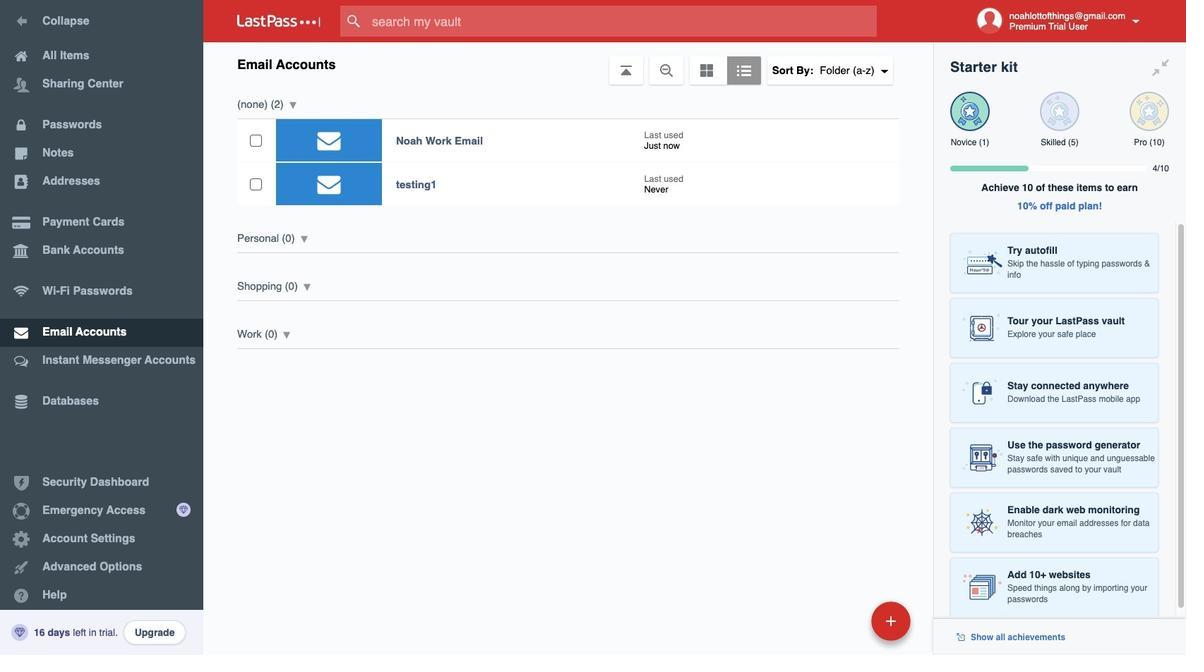 Task type: locate. For each thing, give the bounding box(es) containing it.
search my vault text field
[[340, 6, 904, 37]]

Search search field
[[340, 6, 904, 37]]

new item navigation
[[774, 598, 919, 656]]

lastpass image
[[237, 15, 321, 28]]

vault options navigation
[[203, 42, 933, 85]]



Task type: describe. For each thing, give the bounding box(es) containing it.
new item element
[[774, 602, 916, 642]]

main navigation navigation
[[0, 0, 203, 656]]



Task type: vqa. For each thing, say whether or not it's contained in the screenshot.
'Search' SEARCH BOX
yes



